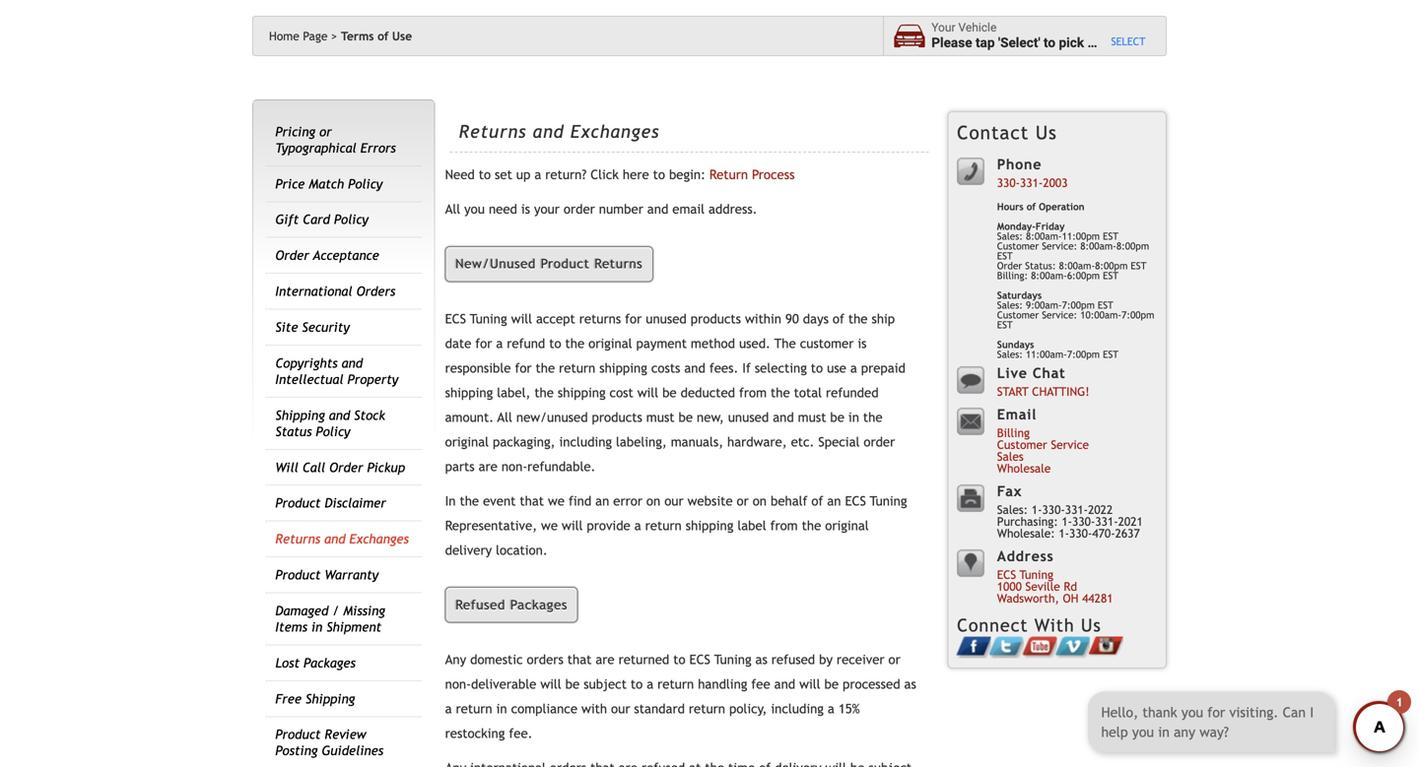Task type: locate. For each thing, give the bounding box(es) containing it.
will call order pickup
[[275, 460, 405, 475]]

return inside the in the event that we find an error on our website or on behalf of an ecs tuning representative, we will provide a return shipping label from the original delivery location.
[[645, 518, 682, 534]]

2 customer from the top
[[997, 309, 1039, 321]]

4 sales: from the top
[[997, 503, 1028, 517]]

date
[[445, 336, 471, 351]]

including inside any domestic orders that are returned to ecs tuning as refused by receiver or non-deliverable will be subject to a return handling fee and will be processed as a return in compliance with our standard return policy, including a 15% restocking fee.
[[771, 702, 824, 717]]

1 horizontal spatial is
[[858, 336, 867, 351]]

products
[[691, 311, 741, 327], [592, 410, 642, 425]]

used.
[[739, 336, 771, 351]]

1 on from the left
[[647, 494, 661, 509]]

0 vertical spatial in
[[849, 410, 859, 425]]

original down returns
[[589, 336, 632, 351]]

product disclaimer link
[[275, 496, 386, 511]]

and down product disclaimer
[[324, 532, 346, 547]]

gift
[[275, 212, 299, 227]]

1 vertical spatial from
[[770, 518, 798, 534]]

review
[[325, 728, 366, 743]]

us
[[1036, 122, 1057, 143], [1081, 615, 1102, 636]]

2 horizontal spatial in
[[849, 410, 859, 425]]

event
[[483, 494, 516, 509]]

0 horizontal spatial must
[[646, 410, 675, 425]]

0 vertical spatial customer
[[997, 240, 1039, 252]]

policy up will call order pickup link
[[316, 424, 350, 439]]

0 vertical spatial packages
[[510, 598, 568, 613]]

0 horizontal spatial original
[[445, 435, 489, 450]]

0 horizontal spatial an
[[595, 494, 609, 509]]

0 vertical spatial us
[[1036, 122, 1057, 143]]

1- left 2022
[[1062, 515, 1072, 529]]

we left find
[[548, 494, 565, 509]]

all inside ecs tuning will accept returns for unused products within 90 days of the ship date for a refund to the original payment method used. the customer is responsible for the return shipping costs and fees. if selecting to use a prepaid shipping label, the shipping cost will be deducted from the total refunded amount. all new/unused products must be new, unused and must be in the original packaging, including labeling, manuals, hardware, etc.  special order parts are non-refundable.
[[497, 410, 512, 425]]

deliverable
[[471, 677, 537, 692]]

order left the status:
[[997, 260, 1022, 271]]

is
[[521, 202, 530, 217], [858, 336, 867, 351]]

product for product review posting guidelines
[[275, 728, 321, 743]]

that right event
[[520, 494, 544, 509]]

1 horizontal spatial including
[[771, 702, 824, 717]]

our inside the in the event that we find an error on our website or on behalf of an ecs tuning representative, we will provide a return shipping label from the original delivery location.
[[665, 494, 684, 509]]

address.
[[709, 202, 757, 217]]

1 horizontal spatial packages
[[510, 598, 568, 613]]

shipping up cost
[[600, 361, 647, 376]]

sales: down fax
[[997, 503, 1028, 517]]

call
[[302, 460, 325, 475]]

return down accept
[[559, 361, 596, 376]]

billing:
[[997, 270, 1028, 281]]

that inside the in the event that we find an error on our website or on behalf of an ecs tuning representative, we will provide a return shipping label from the original delivery location.
[[520, 494, 544, 509]]

live
[[997, 365, 1028, 381]]

for right returns
[[625, 311, 642, 327]]

return down handling
[[689, 702, 725, 717]]

1 vertical spatial returns
[[595, 256, 643, 272]]

including right policy,
[[771, 702, 824, 717]]

2 horizontal spatial for
[[625, 311, 642, 327]]

330-331-2003 link
[[997, 176, 1068, 190]]

are up 'subject'
[[596, 653, 615, 668]]

non- inside any domestic orders that are returned to ecs tuning as refused by receiver or non-deliverable will be subject to a return handling fee and will be processed as a return in compliance with our standard return policy, including a 15% restocking fee.
[[445, 677, 471, 692]]

1 horizontal spatial returns and exchanges
[[459, 121, 660, 142]]

1 horizontal spatial all
[[497, 410, 512, 425]]

as up "fee"
[[756, 653, 768, 668]]

wadsworth,
[[997, 592, 1060, 606]]

are inside any domestic orders that are returned to ecs tuning as refused by receiver or non-deliverable will be subject to a return handling fee and will be processed as a return in compliance with our standard return policy, including a 15% restocking fee.
[[596, 653, 615, 668]]

shipping up 'amount.'
[[445, 385, 493, 400]]

all left 'you'
[[445, 202, 460, 217]]

2 horizontal spatial original
[[825, 518, 869, 534]]

2 vertical spatial original
[[825, 518, 869, 534]]

3 customer from the top
[[997, 438, 1047, 452]]

any
[[445, 653, 466, 668]]

exchanges down disclaimer
[[349, 532, 409, 547]]

fees.
[[710, 361, 739, 376]]

operation
[[1039, 201, 1085, 212]]

address ecs tuning 1000 seville rd wadsworth, oh 44281
[[997, 548, 1113, 606]]

new/unused
[[456, 256, 536, 272]]

0 horizontal spatial products
[[592, 410, 642, 425]]

0 vertical spatial policy
[[348, 176, 383, 192]]

exchanges
[[571, 121, 660, 142], [349, 532, 409, 547]]

service: down friday
[[1042, 240, 1078, 252]]

0 horizontal spatial or
[[319, 124, 332, 139]]

sales: down the billing:
[[997, 300, 1023, 311]]

0 horizontal spatial non-
[[445, 677, 471, 692]]

0 vertical spatial is
[[521, 202, 530, 217]]

us down 44281
[[1081, 615, 1102, 636]]

1 vertical spatial shipping
[[306, 692, 355, 707]]

product inside product review posting guidelines
[[275, 728, 321, 743]]

0 vertical spatial that
[[520, 494, 544, 509]]

ecs up date
[[445, 311, 466, 327]]

return process link
[[706, 167, 795, 182]]

to left pick
[[1044, 35, 1056, 51]]

amount.
[[445, 410, 494, 425]]

1 horizontal spatial or
[[737, 494, 749, 509]]

2 vertical spatial in
[[496, 702, 507, 717]]

in down deliverable
[[496, 702, 507, 717]]

ecs down address
[[997, 568, 1016, 582]]

we up location.
[[541, 518, 558, 534]]

and up return?
[[533, 121, 564, 142]]

our right with
[[611, 702, 630, 717]]

9:00am-
[[1026, 300, 1062, 311]]

wholesale:
[[997, 527, 1055, 540]]

0 horizontal spatial 331-
[[1020, 176, 1043, 190]]

must up labeling,
[[646, 410, 675, 425]]

0 horizontal spatial our
[[611, 702, 630, 717]]

customer inside "email billing customer service sales wholesale"
[[997, 438, 1047, 452]]

will down find
[[562, 518, 583, 534]]

and left email
[[647, 202, 669, 217]]

packages
[[510, 598, 568, 613], [304, 656, 356, 671]]

1-
[[1032, 503, 1042, 517], [1062, 515, 1072, 529], [1059, 527, 1069, 540]]

sales: inside the fax sales: 1-330-331-2022 purchasing: 1-330-331-2021 wholesale: 1-330-470-2637
[[997, 503, 1028, 517]]

acceptance
[[313, 248, 379, 263]]

0 vertical spatial non-
[[502, 459, 528, 474]]

a left 15%
[[828, 702, 835, 717]]

2 vertical spatial policy
[[316, 424, 350, 439]]

2 horizontal spatial 331-
[[1095, 515, 1118, 529]]

1 horizontal spatial order
[[864, 435, 895, 450]]

0 vertical spatial as
[[756, 653, 768, 668]]

shipping down lost packages
[[306, 692, 355, 707]]

0 vertical spatial or
[[319, 124, 332, 139]]

will right cost
[[637, 385, 659, 400]]

or inside 'pricing or typographical errors'
[[319, 124, 332, 139]]

1 horizontal spatial us
[[1081, 615, 1102, 636]]

0 horizontal spatial us
[[1036, 122, 1057, 143]]

original down 'amount.'
[[445, 435, 489, 450]]

order
[[275, 248, 309, 263], [997, 260, 1022, 271], [329, 460, 363, 475]]

that inside any domestic orders that are returned to ecs tuning as refused by receiver or non-deliverable will be subject to a return handling fee and will be processed as a return in compliance with our standard return policy, including a 15% restocking fee.
[[568, 653, 592, 668]]

please
[[932, 35, 972, 51]]

0 vertical spatial service:
[[1042, 240, 1078, 252]]

select
[[1111, 35, 1146, 48]]

payment
[[636, 336, 687, 351]]

1 horizontal spatial are
[[596, 653, 615, 668]]

service
[[1051, 438, 1089, 452]]

refused packages
[[456, 598, 568, 613]]

unused up the hardware,
[[728, 410, 769, 425]]

non- down any
[[445, 677, 471, 692]]

0 horizontal spatial including
[[559, 435, 612, 450]]

product warranty link
[[275, 568, 379, 583]]

non- down packaging,
[[502, 459, 528, 474]]

returns up product warranty
[[275, 532, 320, 547]]

11:00pm
[[1062, 231, 1100, 242]]

returns and exchanges up return?
[[459, 121, 660, 142]]

lost packages
[[275, 656, 356, 671]]

email
[[672, 202, 705, 217]]

and inside shipping and stock status policy
[[329, 408, 350, 423]]

to down returned
[[631, 677, 643, 692]]

our left the website
[[665, 494, 684, 509]]

2 vertical spatial customer
[[997, 438, 1047, 452]]

returns and exchanges up warranty
[[275, 532, 409, 547]]

be left 'new,'
[[679, 410, 693, 425]]

and
[[533, 121, 564, 142], [647, 202, 669, 217], [342, 356, 363, 371], [684, 361, 706, 376], [329, 408, 350, 423], [773, 410, 794, 425], [324, 532, 346, 547], [774, 677, 796, 692]]

will inside the in the event that we find an error on our website or on behalf of an ecs tuning representative, we will provide a return shipping label from the original delivery location.
[[562, 518, 583, 534]]

1 vertical spatial our
[[611, 702, 630, 717]]

unused up payment
[[646, 311, 687, 327]]

0 vertical spatial including
[[559, 435, 612, 450]]

1 vertical spatial unused
[[728, 410, 769, 425]]

packages for lost packages
[[304, 656, 356, 671]]

return up restocking on the bottom of the page
[[456, 702, 492, 717]]

7:00pm down 10:00am-
[[1067, 349, 1100, 360]]

in down damaged
[[311, 620, 323, 635]]

in down refunded
[[849, 410, 859, 425]]

8:00am- down the 11:00pm
[[1059, 260, 1095, 271]]

0 vertical spatial order
[[564, 202, 595, 217]]

warranty
[[325, 568, 379, 583]]

of right hours
[[1027, 201, 1036, 212]]

tuning inside the in the event that we find an error on our website or on behalf of an ecs tuning representative, we will provide a return shipping label from the original delivery location.
[[870, 494, 907, 509]]

1 vertical spatial non-
[[445, 677, 471, 692]]

packages up 'orders'
[[510, 598, 568, 613]]

non-
[[502, 459, 528, 474], [445, 677, 471, 692]]

2 horizontal spatial or
[[889, 653, 901, 668]]

be
[[662, 385, 677, 400], [679, 410, 693, 425], [830, 410, 845, 425], [565, 677, 580, 692], [824, 677, 839, 692]]

for up responsible
[[475, 336, 492, 351]]

1 vertical spatial returns and exchanges
[[275, 532, 409, 547]]

ecs inside address ecs tuning 1000 seville rd wadsworth, oh 44281
[[997, 568, 1016, 582]]

be left 'subject'
[[565, 677, 580, 692]]

missing
[[343, 604, 385, 619]]

of
[[378, 29, 389, 43], [1027, 201, 1036, 212], [833, 311, 845, 327], [812, 494, 823, 509]]

1 must from the left
[[646, 410, 675, 425]]

our inside any domestic orders that are returned to ecs tuning as refused by receiver or non-deliverable will be subject to a return handling fee and will be processed as a return in compliance with our standard return policy, including a 15% restocking fee.
[[611, 702, 630, 717]]

1 vertical spatial that
[[568, 653, 592, 668]]

product for product warranty
[[275, 568, 321, 583]]

of right days
[[833, 311, 845, 327]]

2 an from the left
[[827, 494, 841, 509]]

0 horizontal spatial is
[[521, 202, 530, 217]]

1 vertical spatial is
[[858, 336, 867, 351]]

an
[[595, 494, 609, 509], [827, 494, 841, 509]]

a inside your vehicle please tap 'select' to pick a vehicle
[[1088, 35, 1095, 51]]

or
[[319, 124, 332, 139], [737, 494, 749, 509], [889, 653, 901, 668]]

44281
[[1082, 592, 1113, 606]]

policy right card
[[334, 212, 369, 227]]

all down label,
[[497, 410, 512, 425]]

a up restocking on the bottom of the page
[[445, 702, 452, 717]]

are
[[479, 459, 498, 474], [596, 653, 615, 668]]

order right your
[[564, 202, 595, 217]]

from
[[739, 385, 767, 400], [770, 518, 798, 534]]

a down returned
[[647, 677, 654, 692]]

returns up set on the left
[[459, 121, 527, 142]]

the left the ship
[[849, 311, 868, 327]]

guidelines
[[322, 744, 383, 759]]

1 vertical spatial we
[[541, 518, 558, 534]]

product up damaged
[[275, 568, 321, 583]]

is inside ecs tuning will accept returns for unused products within 90 days of the ship date for a refund to the original payment method used. the customer is responsible for the return shipping costs and fees. if selecting to use a prepaid shipping label, the shipping cost will be deducted from the total refunded amount. all new/unused products must be new, unused and must be in the original packaging, including labeling, manuals, hardware, etc.  special order parts are non-refundable.
[[858, 336, 867, 351]]

card
[[303, 212, 330, 227]]

0 vertical spatial unused
[[646, 311, 687, 327]]

sales link
[[997, 450, 1024, 464]]

ecs inside the in the event that we find an error on our website or on behalf of an ecs tuning representative, we will provide a return shipping label from the original delivery location.
[[845, 494, 866, 509]]

0 horizontal spatial as
[[756, 653, 768, 668]]

behalf
[[771, 494, 808, 509]]

up
[[516, 167, 531, 182]]

hours of operation monday-friday sales: 8:00am-11:00pm est customer service: 8:00am-8:00pm est order status: 8:00am-8:00pm est billing: 8:00am-6:00pm est saturdays sales: 9:00am-7:00pm est customer service: 10:00am-7:00pm est sundays sales: 11:00am-7:00pm est
[[997, 201, 1155, 360]]

start
[[997, 385, 1029, 399]]

product down will
[[275, 496, 321, 511]]

must
[[646, 410, 675, 425], [798, 410, 826, 425]]

order right call at left
[[329, 460, 363, 475]]

2 horizontal spatial returns
[[595, 256, 643, 272]]

terms of use
[[341, 29, 412, 43]]

product review posting guidelines
[[275, 728, 383, 759]]

8:00pm
[[1117, 240, 1149, 252], [1095, 260, 1128, 271]]

1 vertical spatial original
[[445, 435, 489, 450]]

1 vertical spatial as
[[904, 677, 916, 692]]

product for product disclaimer
[[275, 496, 321, 511]]

90
[[786, 311, 799, 327]]

1 customer from the top
[[997, 240, 1039, 252]]

2 vertical spatial or
[[889, 653, 901, 668]]

1 vertical spatial in
[[311, 620, 323, 635]]

an right find
[[595, 494, 609, 509]]

product up posting
[[275, 728, 321, 743]]

on
[[647, 494, 661, 509], [753, 494, 767, 509]]

and up the property at left
[[342, 356, 363, 371]]

1 horizontal spatial from
[[770, 518, 798, 534]]

3 sales: from the top
[[997, 349, 1023, 360]]

1 vertical spatial or
[[737, 494, 749, 509]]

vehicle
[[1098, 35, 1141, 51]]

gift card policy link
[[275, 212, 369, 227]]

1 vertical spatial service:
[[1042, 309, 1078, 321]]

that right 'orders'
[[568, 653, 592, 668]]

a right up
[[535, 167, 541, 182]]

0 horizontal spatial for
[[475, 336, 492, 351]]

monday-
[[997, 221, 1036, 232]]

0 vertical spatial are
[[479, 459, 498, 474]]

1 horizontal spatial original
[[589, 336, 632, 351]]

refund
[[507, 336, 545, 351]]

2 vertical spatial returns
[[275, 532, 320, 547]]

sales: down hours
[[997, 231, 1023, 242]]

order inside hours of operation monday-friday sales: 8:00am-11:00pm est customer service: 8:00am-8:00pm est order status: 8:00am-8:00pm est billing: 8:00am-6:00pm est saturdays sales: 9:00am-7:00pm est customer service: 10:00am-7:00pm est sundays sales: 11:00am-7:00pm est
[[997, 260, 1022, 271]]

new/unused product returns
[[456, 256, 643, 272]]

ecs up handling
[[690, 653, 711, 668]]

from inside the in the event that we find an error on our website or on behalf of an ecs tuning representative, we will provide a return shipping label from the original delivery location.
[[770, 518, 798, 534]]

returns down number
[[595, 256, 643, 272]]

1 horizontal spatial an
[[827, 494, 841, 509]]

need
[[445, 167, 475, 182]]

1 horizontal spatial non-
[[502, 459, 528, 474]]

if
[[742, 361, 751, 376]]

policy for gift card policy
[[334, 212, 369, 227]]

0 vertical spatial for
[[625, 311, 642, 327]]

connect
[[957, 615, 1028, 636]]

here
[[623, 167, 649, 182]]

items
[[275, 620, 308, 635]]

0 horizontal spatial in
[[311, 620, 323, 635]]

1 horizontal spatial for
[[515, 361, 532, 376]]

price
[[275, 176, 305, 192]]

0 vertical spatial shipping
[[275, 408, 325, 423]]

0 vertical spatial our
[[665, 494, 684, 509]]

new,
[[697, 410, 724, 425]]

1 vertical spatial customer
[[997, 309, 1039, 321]]

customer service link
[[997, 438, 1089, 452]]

copyrights and intellectual property
[[275, 356, 399, 387]]

contact us
[[957, 122, 1057, 143]]

of inside ecs tuning will accept returns for unused products within 90 days of the ship date for a refund to the original payment method used. the customer is responsible for the return shipping costs and fees. if selecting to use a prepaid shipping label, the shipping cost will be deducted from the total refunded amount. all new/unused products must be new, unused and must be in the original packaging, including labeling, manuals, hardware, etc.  special order parts are non-refundable.
[[833, 311, 845, 327]]

1 horizontal spatial on
[[753, 494, 767, 509]]

must down total
[[798, 410, 826, 425]]

0 horizontal spatial on
[[647, 494, 661, 509]]

from down 'behalf'
[[770, 518, 798, 534]]

order down gift
[[275, 248, 309, 263]]

0 horizontal spatial from
[[739, 385, 767, 400]]

hardware,
[[727, 435, 787, 450]]

0 horizontal spatial are
[[479, 459, 498, 474]]

including up refundable.
[[559, 435, 612, 450]]

0 vertical spatial all
[[445, 202, 460, 217]]

fee.
[[509, 726, 533, 742]]

rd
[[1064, 580, 1077, 594]]

1 horizontal spatial our
[[665, 494, 684, 509]]

0 horizontal spatial that
[[520, 494, 544, 509]]

1 vertical spatial policy
[[334, 212, 369, 227]]

website
[[688, 494, 733, 509]]

or up label
[[737, 494, 749, 509]]

is left your
[[521, 202, 530, 217]]

order right the special
[[864, 435, 895, 450]]

1 horizontal spatial that
[[568, 653, 592, 668]]

1 vertical spatial order
[[864, 435, 895, 450]]

order inside ecs tuning will accept returns for unused products within 90 days of the ship date for a refund to the original payment method used. the customer is responsible for the return shipping costs and fees. if selecting to use a prepaid shipping label, the shipping cost will be deducted from the total refunded amount. all new/unused products must be new, unused and must be in the original packaging, including labeling, manuals, hardware, etc.  special order parts are non-refundable.
[[864, 435, 895, 450]]

0 vertical spatial products
[[691, 311, 741, 327]]

8:00am- up the '6:00pm'
[[1081, 240, 1117, 252]]

on right error
[[647, 494, 661, 509]]

0 vertical spatial returns and exchanges
[[459, 121, 660, 142]]

shipping inside shipping and stock status policy
[[275, 408, 325, 423]]

1 vertical spatial us
[[1081, 615, 1102, 636]]



Task type: describe. For each thing, give the bounding box(es) containing it.
non- inside ecs tuning will accept returns for unused products within 90 days of the ship date for a refund to the original payment method used. the customer is responsible for the return shipping costs and fees. if selecting to use a prepaid shipping label, the shipping cost will be deducted from the total refunded amount. all new/unused products must be new, unused and must be in the original packaging, including labeling, manuals, hardware, etc.  special order parts are non-refundable.
[[502, 459, 528, 474]]

to down accept
[[549, 336, 561, 351]]

0 horizontal spatial returns
[[275, 532, 320, 547]]

the down refund
[[536, 361, 555, 376]]

your vehicle please tap 'select' to pick a vehicle
[[932, 21, 1141, 51]]

and inside any domestic orders that are returned to ecs tuning as refused by receiver or non-deliverable will be subject to a return handling fee and will be processed as a return in compliance with our standard return policy, including a 15% restocking fee.
[[774, 677, 796, 692]]

status
[[275, 424, 312, 439]]

cost
[[610, 385, 634, 400]]

0 horizontal spatial order
[[275, 248, 309, 263]]

1 horizontal spatial order
[[329, 460, 363, 475]]

0 horizontal spatial exchanges
[[349, 532, 409, 547]]

site security link
[[275, 320, 350, 335]]

331- inside the phone 330-331-2003
[[1020, 176, 1043, 190]]

return inside ecs tuning will accept returns for unused products within 90 days of the ship date for a refund to the original payment method used. the customer is responsible for the return shipping costs and fees. if selecting to use a prepaid shipping label, the shipping cost will be deducted from the total refunded amount. all new/unused products must be new, unused and must be in the original packaging, including labeling, manuals, hardware, etc.  special order parts are non-refundable.
[[559, 361, 596, 376]]

shipping and stock status policy link
[[275, 408, 385, 439]]

free shipping
[[275, 692, 355, 707]]

gift card policy
[[275, 212, 369, 227]]

1 an from the left
[[595, 494, 609, 509]]

of left use
[[378, 29, 389, 43]]

product up accept
[[541, 256, 590, 272]]

of inside the in the event that we find an error on our website or on behalf of an ecs tuning representative, we will provide a return shipping label from the original delivery location.
[[812, 494, 823, 509]]

0 horizontal spatial all
[[445, 202, 460, 217]]

be up the special
[[830, 410, 845, 425]]

1 horizontal spatial exchanges
[[571, 121, 660, 142]]

or inside the in the event that we find an error on our website or on behalf of an ecs tuning representative, we will provide a return shipping label from the original delivery location.
[[737, 494, 749, 509]]

policy inside shipping and stock status policy
[[316, 424, 350, 439]]

0 vertical spatial returns
[[459, 121, 527, 142]]

2 on from the left
[[753, 494, 767, 509]]

to left use
[[811, 361, 823, 376]]

330- left 2637
[[1072, 515, 1095, 529]]

1 sales: from the top
[[997, 231, 1023, 242]]

a left refund
[[496, 336, 503, 351]]

billing link
[[997, 426, 1030, 440]]

to right returned
[[673, 653, 686, 668]]

the up "new/unused"
[[535, 385, 554, 400]]

to left set on the left
[[479, 167, 491, 182]]

posting
[[275, 744, 318, 759]]

location.
[[496, 543, 548, 558]]

manuals,
[[671, 435, 724, 450]]

pick
[[1059, 35, 1084, 51]]

orders
[[356, 284, 395, 299]]

errors
[[361, 140, 396, 156]]

need
[[489, 202, 517, 217]]

2021
[[1118, 515, 1143, 529]]

receiver
[[837, 653, 885, 668]]

costs
[[651, 361, 681, 376]]

vehicle
[[959, 21, 997, 35]]

your
[[932, 21, 956, 35]]

contact
[[957, 122, 1029, 143]]

will call order pickup link
[[275, 460, 405, 475]]

returned
[[619, 653, 670, 668]]

7:00pm down the '6:00pm'
[[1062, 300, 1095, 311]]

total
[[794, 385, 822, 400]]

the down refunded
[[863, 410, 883, 425]]

will down 'orders'
[[540, 677, 562, 692]]

ecs inside any domestic orders that are returned to ecs tuning as refused by receiver or non-deliverable will be subject to a return handling fee and will be processed as a return in compliance with our standard return policy, including a 15% restocking fee.
[[690, 653, 711, 668]]

tuning inside ecs tuning will accept returns for unused products within 90 days of the ship date for a refund to the original payment method used. the customer is responsible for the return shipping costs and fees. if selecting to use a prepaid shipping label, the shipping cost will be deducted from the total refunded amount. all new/unused products must be new, unused and must be in the original packaging, including labeling, manuals, hardware, etc.  special order parts are non-refundable.
[[470, 311, 507, 327]]

live chat start chatting!
[[997, 365, 1090, 399]]

330- inside the phone 330-331-2003
[[997, 176, 1020, 190]]

responsible
[[445, 361, 511, 376]]

1- right wholesale:
[[1059, 527, 1069, 540]]

to right 'here'
[[653, 167, 665, 182]]

2637
[[1115, 527, 1140, 540]]

are inside ecs tuning will accept returns for unused products within 90 days of the ship date for a refund to the original payment method used. the customer is responsible for the return shipping costs and fees. if selecting to use a prepaid shipping label, the shipping cost will be deducted from the total refunded amount. all new/unused products must be new, unused and must be in the original packaging, including labeling, manuals, hardware, etc.  special order parts are non-refundable.
[[479, 459, 498, 474]]

site
[[275, 320, 298, 335]]

return up standard
[[658, 677, 694, 692]]

order acceptance
[[275, 248, 379, 263]]

1 vertical spatial products
[[592, 410, 642, 425]]

tuning inside address ecs tuning 1000 seville rd wadsworth, oh 44281
[[1020, 568, 1054, 582]]

address
[[997, 548, 1054, 565]]

connect with us
[[957, 615, 1102, 636]]

shipping inside the in the event that we find an error on our website or on behalf of an ecs tuning representative, we will provide a return shipping label from the original delivery location.
[[686, 518, 734, 534]]

in inside any domestic orders that are returned to ecs tuning as refused by receiver or non-deliverable will be subject to a return handling fee and will be processed as a return in compliance with our standard return policy, including a 15% restocking fee.
[[496, 702, 507, 717]]

2 service: from the top
[[1042, 309, 1078, 321]]

product disclaimer
[[275, 496, 386, 511]]

oh
[[1063, 592, 1079, 606]]

2 sales: from the top
[[997, 300, 1023, 311]]

international orders link
[[275, 284, 395, 299]]

terms
[[341, 29, 374, 43]]

0 horizontal spatial order
[[564, 202, 595, 217]]

typographical
[[275, 140, 357, 156]]

policy for price match policy
[[348, 176, 383, 192]]

use
[[392, 29, 412, 43]]

in inside damaged / missing items in shipment
[[311, 620, 323, 635]]

accept
[[536, 311, 575, 327]]

1 horizontal spatial as
[[904, 677, 916, 692]]

that for subject
[[568, 653, 592, 668]]

customer
[[800, 336, 854, 351]]

or inside any domestic orders that are returned to ecs tuning as refused by receiver or non-deliverable will be subject to a return handling fee and will be processed as a return in compliance with our standard return policy, including a 15% restocking fee.
[[889, 653, 901, 668]]

original inside the in the event that we find an error on our website or on behalf of an ecs tuning representative, we will provide a return shipping label from the original delivery location.
[[825, 518, 869, 534]]

set
[[495, 167, 512, 182]]

1 vertical spatial for
[[475, 336, 492, 351]]

including inside ecs tuning will accept returns for unused products within 90 days of the ship date for a refund to the original payment method used. the customer is responsible for the return shipping costs and fees. if selecting to use a prepaid shipping label, the shipping cost will be deducted from the total refunded amount. all new/unused products must be new, unused and must be in the original packaging, including labeling, manuals, hardware, etc.  special order parts are non-refundable.
[[559, 435, 612, 450]]

be down by
[[824, 677, 839, 692]]

fax sales: 1-330-331-2022 purchasing: 1-330-331-2021 wholesale: 1-330-470-2637
[[997, 483, 1143, 540]]

need to set up a return?  click here to begin: return process
[[445, 167, 795, 182]]

to inside your vehicle please tap 'select' to pick a vehicle
[[1044, 35, 1056, 51]]

shipping up "new/unused"
[[558, 385, 606, 400]]

number
[[599, 202, 643, 217]]

method
[[691, 336, 735, 351]]

representative,
[[445, 518, 537, 534]]

will down by
[[799, 677, 821, 692]]

the down selecting
[[771, 385, 790, 400]]

refunded
[[826, 385, 879, 400]]

and up deducted
[[684, 361, 706, 376]]

delivery
[[445, 543, 492, 558]]

select link
[[1111, 35, 1146, 49]]

lost
[[275, 656, 300, 671]]

be down "costs"
[[662, 385, 677, 400]]

tuning inside any domestic orders that are returned to ecs tuning as refused by receiver or non-deliverable will be subject to a return handling fee and will be processed as a return in compliance with our standard return policy, including a 15% restocking fee.
[[714, 653, 752, 668]]

in the event that we find an error on our website or on behalf of an ecs tuning representative, we will provide a return shipping label from the original delivery location.
[[445, 494, 907, 558]]

330- down 2022
[[1069, 527, 1092, 540]]

that for representative,
[[520, 494, 544, 509]]

match
[[309, 176, 344, 192]]

price match policy link
[[275, 176, 383, 192]]

intellectual
[[275, 372, 344, 387]]

the right in
[[460, 494, 479, 509]]

7:00pm right 9:00am-
[[1122, 309, 1155, 321]]

days
[[803, 311, 829, 327]]

ship
[[872, 311, 895, 327]]

and inside copyrights and intellectual property
[[342, 356, 363, 371]]

will up refund
[[511, 311, 532, 327]]

ecs inside ecs tuning will accept returns for unused products within 90 days of the ship date for a refund to the original payment method used. the customer is responsible for the return shipping costs and fees. if selecting to use a prepaid shipping label, the shipping cost will be deducted from the total refunded amount. all new/unused products must be new, unused and must be in the original packaging, including labeling, manuals, hardware, etc.  special order parts are non-refundable.
[[445, 311, 466, 327]]

/
[[333, 604, 339, 619]]

330- up wholesale:
[[1042, 503, 1065, 517]]

the down 'behalf'
[[802, 518, 821, 534]]

etc.
[[791, 435, 815, 450]]

property
[[347, 372, 399, 387]]

label
[[738, 518, 766, 534]]

0 vertical spatial we
[[548, 494, 565, 509]]

8:00am- up the status:
[[1026, 231, 1062, 242]]

2 must from the left
[[798, 410, 826, 425]]

1 horizontal spatial 331-
[[1065, 503, 1088, 517]]

ecs tuning will accept returns for unused products within 90 days of the ship date for a refund to the original payment method used. the customer is responsible for the return shipping costs and fees. if selecting to use a prepaid shipping label, the shipping cost will be deducted from the total refunded amount. all new/unused products must be new, unused and must be in the original packaging, including labeling, manuals, hardware, etc.  special order parts are non-refundable.
[[445, 311, 906, 474]]

the down accept
[[565, 336, 585, 351]]

begin:
[[669, 167, 706, 182]]

1 horizontal spatial unused
[[728, 410, 769, 425]]

a inside the in the event that we find an error on our website or on behalf of an ecs tuning representative, we will provide a return shipping label from the original delivery location.
[[634, 518, 641, 534]]

selecting
[[755, 361, 807, 376]]

1- up wholesale:
[[1032, 503, 1042, 517]]

compliance
[[511, 702, 578, 717]]

tap
[[976, 35, 995, 51]]

from inside ecs tuning will accept returns for unused products within 90 days of the ship date for a refund to the original payment method used. the customer is responsible for the return shipping costs and fees. if selecting to use a prepaid shipping label, the shipping cost will be deducted from the total refunded amount. all new/unused products must be new, unused and must be in the original packaging, including labeling, manuals, hardware, etc.  special order parts are non-refundable.
[[739, 385, 767, 400]]

product review posting guidelines link
[[275, 728, 383, 759]]

new/unused
[[516, 410, 588, 425]]

returns
[[579, 311, 621, 327]]

'select'
[[998, 35, 1041, 51]]

a right use
[[850, 361, 857, 376]]

1 horizontal spatial products
[[691, 311, 741, 327]]

1 service: from the top
[[1042, 240, 1078, 252]]

1 vertical spatial 8:00pm
[[1095, 260, 1128, 271]]

disclaimer
[[325, 496, 386, 511]]

pricing
[[275, 124, 315, 139]]

friday
[[1036, 221, 1065, 232]]

and up etc.
[[773, 410, 794, 425]]

the
[[774, 336, 796, 351]]

handling
[[698, 677, 748, 692]]

return?
[[545, 167, 587, 182]]

international orders
[[275, 284, 395, 299]]

of inside hours of operation monday-friday sales: 8:00am-11:00pm est customer service: 8:00am-8:00pm est order status: 8:00am-8:00pm est billing: 8:00am-6:00pm est saturdays sales: 9:00am-7:00pm est customer service: 10:00am-7:00pm est sundays sales: 11:00am-7:00pm est
[[1027, 201, 1036, 212]]

8:00am- up 9:00am-
[[1031, 270, 1067, 281]]

0 horizontal spatial unused
[[646, 311, 687, 327]]

with
[[582, 702, 607, 717]]

packages for refused packages
[[510, 598, 568, 613]]

security
[[302, 320, 350, 335]]

0 vertical spatial 8:00pm
[[1117, 240, 1149, 252]]

international
[[275, 284, 352, 299]]

2 vertical spatial for
[[515, 361, 532, 376]]

in inside ecs tuning will accept returns for unused products within 90 days of the ship date for a refund to the original payment method used. the customer is responsible for the return shipping costs and fees. if selecting to use a prepaid shipping label, the shipping cost will be deducted from the total refunded amount. all new/unused products must be new, unused and must be in the original packaging, including labeling, manuals, hardware, etc.  special order parts are non-refundable.
[[849, 410, 859, 425]]



Task type: vqa. For each thing, say whether or not it's contained in the screenshot.
the weak,
no



